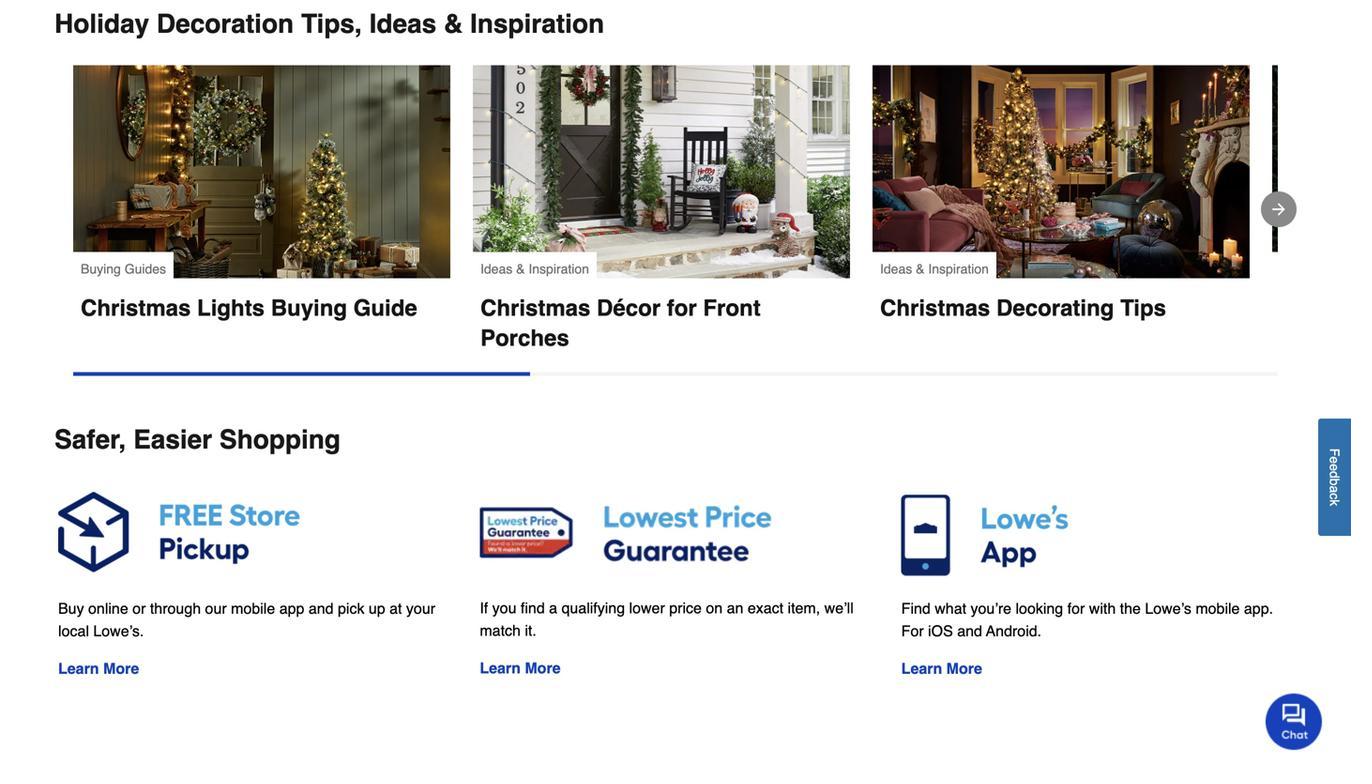 Task type: locate. For each thing, give the bounding box(es) containing it.
pick
[[338, 600, 365, 617]]

ideas & inspiration
[[481, 262, 589, 277], [880, 262, 989, 277]]

more down ios
[[947, 660, 983, 677]]

1 mobile from the left
[[231, 600, 275, 617]]

buying left guides
[[81, 262, 121, 277]]

0 horizontal spatial buying
[[81, 262, 121, 277]]

learn more down "it."
[[480, 659, 561, 677]]

2 christmas from the left
[[481, 295, 591, 321]]

0 vertical spatial for
[[667, 295, 697, 321]]

qualifying
[[562, 599, 625, 617]]

0 horizontal spatial ideas
[[369, 9, 437, 39]]

1 horizontal spatial ideas
[[481, 262, 513, 277]]

more
[[525, 659, 561, 677], [103, 660, 139, 677], [947, 660, 983, 677]]

learn more
[[480, 659, 561, 677], [58, 660, 139, 677], [902, 660, 983, 677]]

e
[[1328, 456, 1343, 464], [1328, 464, 1343, 471]]

2 mobile from the left
[[1196, 600, 1240, 617]]

learn more link
[[480, 659, 561, 677], [58, 660, 139, 677], [902, 660, 983, 677]]

0 horizontal spatial for
[[667, 295, 697, 321]]

1 horizontal spatial learn
[[480, 659, 521, 677]]

arrow right image
[[1270, 200, 1289, 219]]

1 horizontal spatial learn more
[[480, 659, 561, 677]]

b
[[1328, 478, 1343, 486]]

at
[[390, 600, 402, 617]]

2 horizontal spatial ideas
[[880, 262, 912, 277]]

0 horizontal spatial &
[[444, 9, 463, 39]]

for inside christmas décor for front porches
[[667, 295, 697, 321]]

more for lowe's.
[[103, 660, 139, 677]]

more down "it."
[[525, 659, 561, 677]]

1 vertical spatial for
[[1068, 600, 1085, 617]]

decorating
[[997, 295, 1114, 321]]

1 horizontal spatial &
[[516, 262, 525, 277]]

1 horizontal spatial more
[[525, 659, 561, 677]]

0 horizontal spatial learn more link
[[58, 660, 139, 677]]

for
[[667, 295, 697, 321], [1068, 600, 1085, 617]]

and right app
[[309, 600, 334, 617]]

mobile left app.
[[1196, 600, 1240, 617]]

a city apartment decorated with a christmas tree, lighted garland and candles. image
[[873, 65, 1250, 278]]

2 horizontal spatial learn more
[[902, 660, 983, 677]]

price
[[669, 599, 702, 617]]

lowe's app. image
[[902, 485, 1293, 579]]

christmas décor for front porches
[[481, 295, 767, 351]]

0 vertical spatial a
[[1328, 486, 1343, 493]]

mobile right "our"
[[231, 600, 275, 617]]

christmas inside christmas décor for front porches
[[481, 295, 591, 321]]

more for it.
[[525, 659, 561, 677]]

for
[[902, 622, 924, 640]]

1 ideas & inspiration from the left
[[481, 262, 589, 277]]

inspiration
[[470, 9, 604, 39], [529, 262, 589, 277], [929, 262, 989, 277]]

2 horizontal spatial &
[[916, 262, 925, 277]]

scrollbar
[[73, 372, 530, 376]]

0 horizontal spatial a
[[549, 599, 558, 617]]

0 vertical spatial and
[[309, 600, 334, 617]]

a right find
[[549, 599, 558, 617]]

christmas decorating tips
[[880, 295, 1167, 321]]

an
[[727, 599, 744, 617]]

ideas & inspiration for christmas decorating tips
[[880, 262, 989, 277]]

f e e d b a c k
[[1328, 448, 1343, 506]]

e up b
[[1328, 464, 1343, 471]]

k
[[1328, 499, 1343, 506]]

learn more link down lowe's.
[[58, 660, 139, 677]]

mobile
[[231, 600, 275, 617], [1196, 600, 1240, 617]]

0 horizontal spatial and
[[309, 600, 334, 617]]

1 horizontal spatial learn more link
[[480, 659, 561, 677]]

ideas
[[369, 9, 437, 39], [481, 262, 513, 277], [880, 262, 912, 277]]

shopping
[[220, 425, 341, 455]]

and right ios
[[958, 622, 983, 640]]

buying left the guide
[[271, 295, 347, 321]]

3 christmas from the left
[[880, 295, 991, 321]]

a inside if you find a qualifying lower price on an exact item, we'll match it.
[[549, 599, 558, 617]]

ideas & inspiration for christmas décor for front porches
[[481, 262, 589, 277]]

tips,
[[301, 9, 362, 39]]

e up d
[[1328, 456, 1343, 464]]

1 e from the top
[[1328, 456, 1343, 464]]

& for christmas décor for front porches
[[516, 262, 525, 277]]

learn down match
[[480, 659, 521, 677]]

c
[[1328, 493, 1343, 499]]

learn down the for
[[902, 660, 943, 677]]

1 horizontal spatial christmas
[[481, 295, 591, 321]]

mobile inside buy online or through our mobile app and pick up at your local lowe's.
[[231, 600, 275, 617]]

lowe's.
[[93, 622, 144, 640]]

for left front
[[667, 295, 697, 321]]

decoration
[[157, 9, 294, 39]]

2 horizontal spatial learn
[[902, 660, 943, 677]]

or
[[132, 600, 146, 617]]

learn more for match
[[480, 659, 561, 677]]

0 horizontal spatial learn more
[[58, 660, 139, 677]]

christmas
[[81, 295, 191, 321], [481, 295, 591, 321], [880, 295, 991, 321]]

learn more down lowe's.
[[58, 660, 139, 677]]

holiday decoration tips, ideas & inspiration
[[54, 9, 604, 39]]

1 vertical spatial a
[[549, 599, 558, 617]]

a
[[1328, 486, 1343, 493], [549, 599, 558, 617]]

buying
[[81, 262, 121, 277], [271, 295, 347, 321]]

ideas for christmas decorating tips
[[880, 262, 912, 277]]

looking
[[1016, 600, 1064, 617]]

1 vertical spatial buying
[[271, 295, 347, 321]]

learn more link down "it."
[[480, 659, 561, 677]]

0 horizontal spatial learn
[[58, 660, 99, 677]]

for left with
[[1068, 600, 1085, 617]]

1 horizontal spatial mobile
[[1196, 600, 1240, 617]]

item,
[[788, 599, 820, 617]]

learn
[[480, 659, 521, 677], [58, 660, 99, 677], [902, 660, 943, 677]]

learn more down ios
[[902, 660, 983, 677]]

0 horizontal spatial more
[[103, 660, 139, 677]]

you
[[492, 599, 517, 617]]

on
[[706, 599, 723, 617]]

1 horizontal spatial and
[[958, 622, 983, 640]]

1 vertical spatial and
[[958, 622, 983, 640]]

a up k
[[1328, 486, 1343, 493]]

learn down local
[[58, 660, 99, 677]]

2 horizontal spatial learn more link
[[902, 660, 983, 677]]

0 horizontal spatial ideas & inspiration
[[481, 262, 589, 277]]

0 horizontal spatial mobile
[[231, 600, 275, 617]]

more down lowe's.
[[103, 660, 139, 677]]

1 horizontal spatial for
[[1068, 600, 1085, 617]]

find
[[521, 599, 545, 617]]

lowest price guarantee. image
[[480, 485, 872, 578]]

0 horizontal spatial christmas
[[81, 295, 191, 321]]

learn more link down ios
[[902, 660, 983, 677]]

lower
[[629, 599, 665, 617]]

2 ideas & inspiration from the left
[[880, 262, 989, 277]]

for inside find what you're looking for with the lowe's mobile app. for ios and android.
[[1068, 600, 1085, 617]]

we'll
[[825, 599, 854, 617]]

&
[[444, 9, 463, 39], [516, 262, 525, 277], [916, 262, 925, 277]]

and
[[309, 600, 334, 617], [958, 622, 983, 640]]

1 christmas from the left
[[81, 295, 191, 321]]

1 horizontal spatial buying
[[271, 295, 347, 321]]

1 horizontal spatial ideas & inspiration
[[880, 262, 989, 277]]

1 horizontal spatial a
[[1328, 486, 1343, 493]]

a home entryway decorated for christmas with lighted wreath, garland, and a prelit christmas tree. image
[[73, 65, 451, 278]]

2 horizontal spatial christmas
[[880, 295, 991, 321]]

guide
[[354, 295, 417, 321]]

& for christmas decorating tips
[[916, 262, 925, 277]]

it.
[[525, 622, 537, 639]]

2 horizontal spatial more
[[947, 660, 983, 677]]



Task type: vqa. For each thing, say whether or not it's contained in the screenshot.
'Christmas' within the CHRISTMAS DÉCOR FOR FRONT PORCHES
yes



Task type: describe. For each thing, give the bounding box(es) containing it.
and inside buy online or through our mobile app and pick up at your local lowe's.
[[309, 600, 334, 617]]

what
[[935, 600, 967, 617]]

learn more link for and
[[902, 660, 983, 677]]

christmas for christmas décor for front porches
[[481, 295, 591, 321]]

buy
[[58, 600, 84, 617]]

learn more for and
[[902, 660, 983, 677]]

if you find a qualifying lower price on an exact item, we'll match it.
[[480, 599, 854, 639]]

with
[[1089, 600, 1116, 617]]

a woman in a red plaid jacket shopping for a live christmas tree. image
[[1273, 65, 1352, 278]]

ideas for christmas décor for front porches
[[481, 262, 513, 277]]

match
[[480, 622, 521, 639]]

learn for find what you're looking for with the lowe's mobile app. for ios and android.
[[902, 660, 943, 677]]

our
[[205, 600, 227, 617]]

holiday
[[54, 9, 149, 39]]

buy online or through our mobile app and pick up at your local lowe's.
[[58, 600, 436, 640]]

inspiration for christmas décor for front porches
[[529, 262, 589, 277]]

exact
[[748, 599, 784, 617]]

0 vertical spatial buying
[[81, 262, 121, 277]]

d
[[1328, 471, 1343, 478]]

guides
[[125, 262, 166, 277]]

porches
[[481, 325, 569, 351]]

android.
[[986, 622, 1042, 640]]

inspiration for christmas decorating tips
[[929, 262, 989, 277]]

buying guides
[[81, 262, 166, 277]]

a inside button
[[1328, 486, 1343, 493]]

a front porch decorated with holiday garland, string lights and a red and green welcome mat. image
[[473, 65, 850, 278]]

learn more for local
[[58, 660, 139, 677]]

learn more link for match
[[480, 659, 561, 677]]

more for android.
[[947, 660, 983, 677]]

app
[[279, 600, 304, 617]]

the
[[1120, 600, 1141, 617]]

ios
[[928, 622, 953, 640]]

christmas for christmas lights buying guide
[[81, 295, 191, 321]]

learn for if you find a qualifying lower price on an exact item, we'll match it.
[[480, 659, 521, 677]]

christmas for christmas decorating tips
[[880, 295, 991, 321]]

lowe's
[[1145, 600, 1192, 617]]

you're
[[971, 600, 1012, 617]]

christmas lights buying guide
[[81, 295, 417, 321]]

online
[[88, 600, 128, 617]]

if
[[480, 599, 488, 617]]

learn for buy online or through our mobile app and pick up at your local lowe's.
[[58, 660, 99, 677]]

learn more link for local
[[58, 660, 139, 677]]

f e e d b a c k button
[[1319, 418, 1352, 536]]

up
[[369, 600, 385, 617]]

free store pickup. image
[[58, 485, 450, 579]]

through
[[150, 600, 201, 617]]

front
[[703, 295, 761, 321]]

safer,
[[54, 425, 126, 455]]

chat invite button image
[[1266, 693, 1323, 750]]

easier
[[133, 425, 212, 455]]

mobile inside find what you're looking for with the lowe's mobile app. for ios and android.
[[1196, 600, 1240, 617]]

f
[[1328, 448, 1343, 456]]

your
[[406, 600, 436, 617]]

2 e from the top
[[1328, 464, 1343, 471]]

décor
[[597, 295, 661, 321]]

safer, easier shopping
[[54, 425, 341, 455]]

lights
[[197, 295, 265, 321]]

local
[[58, 622, 89, 640]]

find
[[902, 600, 931, 617]]

and inside find what you're looking for with the lowe's mobile app. for ios and android.
[[958, 622, 983, 640]]

tips
[[1121, 295, 1167, 321]]

find what you're looking for with the lowe's mobile app. for ios and android.
[[902, 600, 1274, 640]]

app.
[[1244, 600, 1274, 617]]



